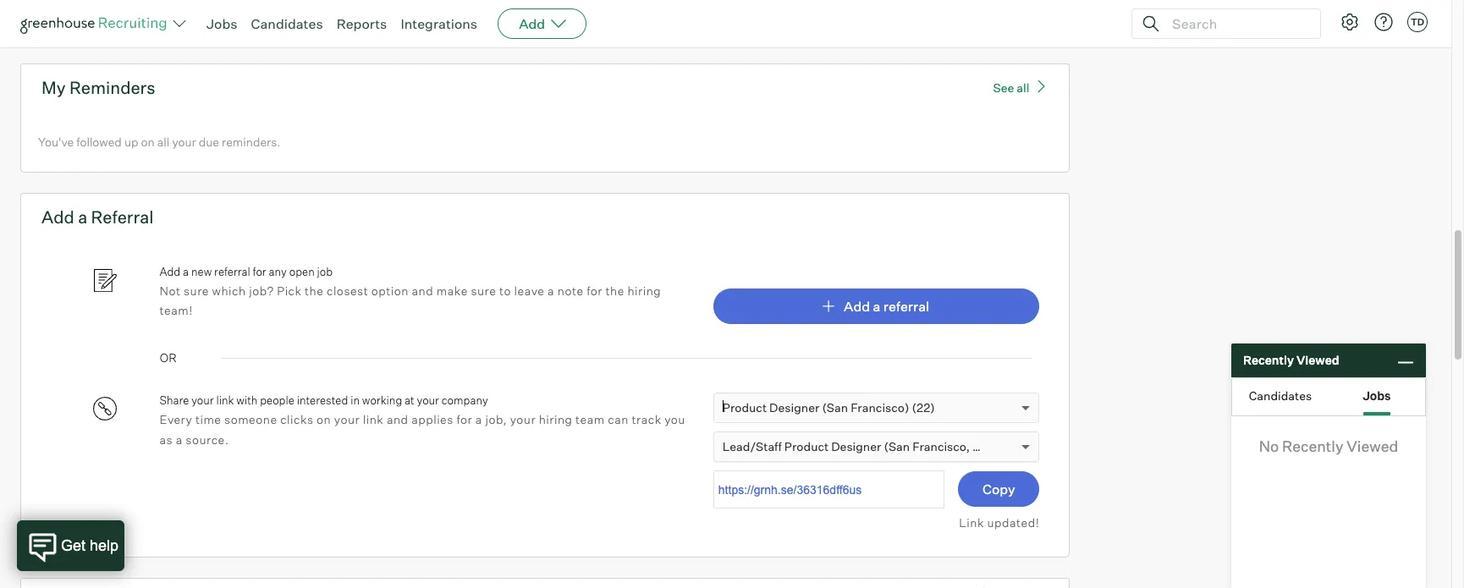 Task type: describe. For each thing, give the bounding box(es) containing it.
integrations link
[[401, 15, 477, 32]]

followed
[[76, 134, 122, 149]]

hiring inside "add a new referral for any open job not sure which job? pick the closest option and make sure to leave a note for the hiring team!"
[[628, 283, 661, 298]]

you have no applications to review.
[[38, 4, 227, 19]]

copy
[[983, 481, 1015, 498]]

product designer (san francisco) (22) option
[[723, 401, 935, 415]]

1 vertical spatial candidates
[[1249, 388, 1312, 402]]

tab list containing candidates
[[1232, 378, 1425, 416]]

1 horizontal spatial product
[[785, 440, 829, 454]]

1 horizontal spatial (san
[[884, 440, 910, 454]]

0 horizontal spatial for
[[253, 265, 266, 279]]

jobs link
[[207, 15, 237, 32]]

0 vertical spatial on
[[141, 134, 155, 149]]

to inside "add a new referral for any open job not sure which job? pick the closest option and make sure to leave a note for the hiring team!"
[[499, 283, 511, 298]]

note
[[558, 283, 584, 298]]

reports
[[337, 15, 387, 32]]

no recently viewed
[[1259, 437, 1399, 455]]

as
[[160, 432, 173, 447]]

1 vertical spatial for
[[587, 283, 603, 298]]

1 horizontal spatial all
[[1017, 80, 1030, 95]]

clicks
[[280, 412, 314, 427]]

you've followed up on all your due reminders.
[[38, 134, 281, 149]]

at
[[405, 394, 415, 408]]

add a referral link
[[713, 289, 1040, 325]]

have
[[61, 4, 87, 19]]

company
[[442, 394, 488, 408]]

share
[[160, 394, 189, 408]]

due
[[199, 134, 219, 149]]

jobs inside tab list
[[1363, 388, 1391, 402]]

lead/staff product designer  (san francisco, ca)
[[723, 440, 994, 454]]

0 horizontal spatial jobs
[[207, 15, 237, 32]]

team
[[576, 412, 605, 427]]

share your link with people interested in working at your company every time someone clicks on your link and applies for a job, your hiring team can track you as a source.
[[160, 394, 685, 447]]

recently viewed
[[1243, 353, 1340, 368]]

link updated!
[[959, 516, 1040, 530]]

referral inside "add a new referral for any open job not sure which job? pick the closest option and make sure to leave a note for the hiring team!"
[[214, 265, 250, 279]]

0 vertical spatial (san
[[822, 401, 848, 415]]

someone
[[224, 412, 277, 427]]

add for add a referral
[[844, 298, 870, 315]]

job,
[[485, 412, 507, 427]]

updated!
[[987, 516, 1040, 530]]

0 vertical spatial recently
[[1243, 353, 1294, 368]]

with
[[236, 394, 258, 408]]

no
[[1259, 437, 1279, 455]]

2 the from the left
[[606, 283, 625, 298]]

Search text field
[[1168, 11, 1305, 36]]

0 vertical spatial designer
[[769, 401, 820, 415]]

add for add a referral
[[41, 207, 74, 228]]

no
[[89, 4, 103, 19]]

and inside "add a new referral for any open job not sure which job? pick the closest option and make sure to leave a note for the hiring team!"
[[412, 283, 433, 298]]

add a referral button
[[713, 289, 1040, 325]]

leave
[[514, 283, 545, 298]]

in
[[351, 394, 360, 408]]

td button
[[1404, 8, 1431, 36]]

team!
[[160, 303, 193, 318]]

reminders
[[69, 77, 155, 98]]

0 vertical spatial link
[[216, 394, 234, 408]]

open
[[289, 265, 315, 279]]

1 vertical spatial link
[[363, 412, 384, 427]]

hiring inside share your link with people interested in working at your company every time someone clicks on your link and applies for a job, your hiring team can track you as a source.
[[539, 412, 573, 427]]

review.
[[188, 4, 227, 19]]

reminders.
[[222, 134, 281, 149]]

copy button
[[958, 471, 1040, 507]]

lead/staff product designer  (san francisco, ca) option
[[723, 440, 994, 454]]

can
[[608, 412, 629, 427]]

1 sure from the left
[[184, 283, 209, 298]]

you've
[[38, 134, 74, 149]]

interested
[[297, 394, 348, 408]]

0 horizontal spatial all
[[157, 134, 170, 149]]

track
[[632, 412, 662, 427]]

1 vertical spatial recently
[[1282, 437, 1344, 455]]

add for add a new referral for any open job not sure which job? pick the closest option and make sure to leave a note for the hiring team!
[[160, 265, 180, 279]]

source.
[[186, 432, 229, 447]]



Task type: locate. For each thing, give the bounding box(es) containing it.
0 horizontal spatial hiring
[[539, 412, 573, 427]]

0 vertical spatial and
[[412, 283, 433, 298]]

1 horizontal spatial viewed
[[1347, 437, 1399, 455]]

your left due
[[172, 134, 196, 149]]

1 horizontal spatial jobs
[[1363, 388, 1391, 402]]

your
[[172, 134, 196, 149], [192, 394, 214, 408], [417, 394, 439, 408], [334, 412, 360, 427], [510, 412, 536, 427]]

see all
[[993, 80, 1030, 95]]

to left leave
[[499, 283, 511, 298]]

add a referral
[[844, 298, 929, 315]]

candidates
[[251, 15, 323, 32], [1249, 388, 1312, 402]]

0 vertical spatial candidates
[[251, 15, 323, 32]]

and
[[412, 283, 433, 298], [387, 412, 408, 427]]

job?
[[249, 283, 274, 298]]

closest
[[327, 283, 368, 298]]

1 vertical spatial all
[[157, 134, 170, 149]]

0 horizontal spatial the
[[305, 283, 324, 298]]

greenhouse recruiting image
[[20, 14, 173, 34]]

make
[[437, 283, 468, 298]]

hiring right note
[[628, 283, 661, 298]]

1 vertical spatial (san
[[884, 440, 910, 454]]

None text field
[[713, 471, 945, 509]]

configure image
[[1340, 12, 1360, 32]]

add inside button
[[844, 298, 870, 315]]

1 vertical spatial to
[[499, 283, 511, 298]]

the
[[305, 283, 324, 298], [606, 283, 625, 298]]

job
[[317, 265, 333, 279]]

0 vertical spatial viewed
[[1297, 353, 1340, 368]]

referral inside add a referral button
[[884, 298, 929, 315]]

to
[[174, 4, 186, 19], [499, 283, 511, 298]]

0 horizontal spatial and
[[387, 412, 408, 427]]

sure down new
[[184, 283, 209, 298]]

recently
[[1243, 353, 1294, 368], [1282, 437, 1344, 455]]

working
[[362, 394, 402, 408]]

1 the from the left
[[305, 283, 324, 298]]

referral
[[91, 207, 154, 228]]

hiring left team
[[539, 412, 573, 427]]

every
[[160, 412, 192, 427]]

pick
[[277, 283, 302, 298]]

td button
[[1408, 12, 1428, 32]]

td
[[1411, 16, 1425, 28]]

you
[[665, 412, 685, 427]]

sure right make
[[471, 283, 496, 298]]

0 horizontal spatial product
[[723, 401, 767, 415]]

1 horizontal spatial designer
[[831, 440, 881, 454]]

and left make
[[412, 283, 433, 298]]

which
[[212, 283, 246, 298]]

on right up
[[141, 134, 155, 149]]

the down job
[[305, 283, 324, 298]]

add button
[[498, 8, 587, 39]]

(22)
[[912, 401, 935, 415]]

applications
[[106, 4, 172, 19]]

your right at
[[417, 394, 439, 408]]

on down interested
[[317, 412, 331, 427]]

people
[[260, 394, 294, 408]]

for inside share your link with people interested in working at your company every time someone clicks on your link and applies for a job, your hiring team can track you as a source.
[[457, 412, 472, 427]]

0 horizontal spatial to
[[174, 4, 186, 19]]

add inside "add a new referral for any open job not sure which job? pick the closest option and make sure to leave a note for the hiring team!"
[[160, 265, 180, 279]]

0 vertical spatial for
[[253, 265, 266, 279]]

ca)
[[973, 440, 994, 454]]

0 horizontal spatial candidates
[[251, 15, 323, 32]]

up
[[124, 134, 138, 149]]

(san left francisco)
[[822, 401, 848, 415]]

1 horizontal spatial sure
[[471, 283, 496, 298]]

sure
[[184, 283, 209, 298], [471, 283, 496, 298]]

applies
[[411, 412, 454, 427]]

lead/staff
[[723, 440, 782, 454]]

0 horizontal spatial sure
[[184, 283, 209, 298]]

all
[[1017, 80, 1030, 95], [157, 134, 170, 149]]

product down product designer (san francisco) (22) option
[[785, 440, 829, 454]]

candidates right the jobs link
[[251, 15, 323, 32]]

my
[[41, 77, 66, 98]]

product up lead/staff
[[723, 401, 767, 415]]

option
[[371, 283, 409, 298]]

new
[[191, 265, 212, 279]]

your down in at bottom left
[[334, 412, 360, 427]]

link down working
[[363, 412, 384, 427]]

0 vertical spatial referral
[[214, 265, 250, 279]]

product designer (san francisco) (22)
[[723, 401, 935, 415]]

candidates down recently viewed
[[1249, 388, 1312, 402]]

link left with
[[216, 394, 234, 408]]

link
[[216, 394, 234, 408], [363, 412, 384, 427]]

add a referral
[[41, 207, 154, 228]]

0 vertical spatial jobs
[[207, 15, 237, 32]]

for
[[253, 265, 266, 279], [587, 283, 603, 298], [457, 412, 472, 427]]

1 horizontal spatial referral
[[884, 298, 929, 315]]

1 vertical spatial viewed
[[1347, 437, 1399, 455]]

0 horizontal spatial referral
[[214, 265, 250, 279]]

you
[[38, 4, 58, 19]]

2 vertical spatial for
[[457, 412, 472, 427]]

jobs left candidates link
[[207, 15, 237, 32]]

designer up lead/staff
[[769, 401, 820, 415]]

francisco,
[[913, 440, 970, 454]]

2 horizontal spatial for
[[587, 283, 603, 298]]

link
[[959, 516, 984, 530]]

1 horizontal spatial link
[[363, 412, 384, 427]]

1 horizontal spatial the
[[606, 283, 625, 298]]

on inside share your link with people interested in working at your company every time someone clicks on your link and applies for a job, your hiring team can track you as a source.
[[317, 412, 331, 427]]

jobs up no recently viewed
[[1363, 388, 1391, 402]]

and inside share your link with people interested in working at your company every time someone clicks on your link and applies for a job, your hiring team can track you as a source.
[[387, 412, 408, 427]]

all right see
[[1017, 80, 1030, 95]]

1 vertical spatial referral
[[884, 298, 929, 315]]

0 horizontal spatial viewed
[[1297, 353, 1340, 368]]

1 vertical spatial designer
[[831, 440, 881, 454]]

any
[[269, 265, 287, 279]]

(san
[[822, 401, 848, 415], [884, 440, 910, 454]]

1 vertical spatial product
[[785, 440, 829, 454]]

1 horizontal spatial hiring
[[628, 283, 661, 298]]

1 vertical spatial and
[[387, 412, 408, 427]]

0 horizontal spatial (san
[[822, 401, 848, 415]]

0 vertical spatial product
[[723, 401, 767, 415]]

or
[[160, 351, 177, 365]]

0 vertical spatial all
[[1017, 80, 1030, 95]]

on
[[141, 134, 155, 149], [317, 412, 331, 427]]

for right note
[[587, 283, 603, 298]]

tab list
[[1232, 378, 1425, 416]]

0 vertical spatial to
[[174, 4, 186, 19]]

1 horizontal spatial on
[[317, 412, 331, 427]]

0 horizontal spatial on
[[141, 134, 155, 149]]

my reminders
[[41, 77, 155, 98]]

not
[[160, 283, 181, 298]]

and down at
[[387, 412, 408, 427]]

all right up
[[157, 134, 170, 149]]

2 sure from the left
[[471, 283, 496, 298]]

designer
[[769, 401, 820, 415], [831, 440, 881, 454]]

viewed
[[1297, 353, 1340, 368], [1347, 437, 1399, 455]]

1 vertical spatial jobs
[[1363, 388, 1391, 402]]

hiring
[[628, 283, 661, 298], [539, 412, 573, 427]]

0 horizontal spatial designer
[[769, 401, 820, 415]]

time
[[195, 412, 221, 427]]

reports link
[[337, 15, 387, 32]]

referral
[[214, 265, 250, 279], [884, 298, 929, 315]]

integrations
[[401, 15, 477, 32]]

0 vertical spatial hiring
[[628, 283, 661, 298]]

designer down francisco)
[[831, 440, 881, 454]]

for left any
[[253, 265, 266, 279]]

your right job,
[[510, 412, 536, 427]]

add for add
[[519, 15, 545, 32]]

see all link
[[993, 78, 1049, 95]]

1 horizontal spatial for
[[457, 412, 472, 427]]

1 vertical spatial hiring
[[539, 412, 573, 427]]

the right note
[[606, 283, 625, 298]]

jobs
[[207, 15, 237, 32], [1363, 388, 1391, 402]]

to left review.
[[174, 4, 186, 19]]

your up "time"
[[192, 394, 214, 408]]

candidates link
[[251, 15, 323, 32]]

a inside button
[[873, 298, 881, 315]]

(san down francisco)
[[884, 440, 910, 454]]

for down company
[[457, 412, 472, 427]]

add inside popup button
[[519, 15, 545, 32]]

a
[[78, 207, 87, 228], [183, 265, 189, 279], [548, 283, 555, 298], [873, 298, 881, 315], [475, 412, 482, 427], [176, 432, 183, 447]]

1 horizontal spatial to
[[499, 283, 511, 298]]

0 horizontal spatial link
[[216, 394, 234, 408]]

1 horizontal spatial and
[[412, 283, 433, 298]]

1 vertical spatial on
[[317, 412, 331, 427]]

francisco)
[[851, 401, 909, 415]]

see
[[993, 80, 1014, 95]]

add a new referral for any open job not sure which job? pick the closest option and make sure to leave a note for the hiring team!
[[160, 265, 661, 318]]

1 horizontal spatial candidates
[[1249, 388, 1312, 402]]



Task type: vqa. For each thing, say whether or not it's contained in the screenshot.
BambooHR corresponding to BambooHR is the No.1 HR software for small & medium businesses.
no



